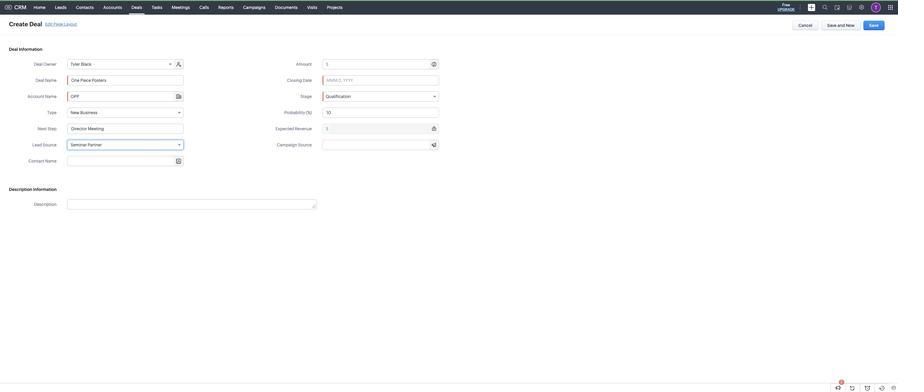 Task type: describe. For each thing, give the bounding box(es) containing it.
layout
[[64, 22, 77, 26]]

account
[[28, 94, 44, 99]]

tyler black
[[71, 62, 91, 67]]

free upgrade
[[778, 3, 796, 12]]

name for deal name
[[45, 78, 57, 83]]

new business
[[71, 110, 97, 115]]

Seminar Partner field
[[67, 140, 184, 150]]

calls
[[200, 5, 209, 10]]

create deal edit page layout
[[9, 21, 77, 28]]

(%)
[[306, 110, 312, 115]]

free
[[783, 3, 791, 7]]

documents
[[275, 5, 298, 10]]

$ for expected revenue
[[326, 126, 329, 131]]

description for description
[[34, 202, 57, 207]]

documents link
[[271, 0, 303, 14]]

home
[[34, 5, 45, 10]]

source for lead source
[[43, 143, 57, 147]]

qualification
[[326, 94, 351, 99]]

$ for amount
[[326, 62, 329, 67]]

projects
[[327, 5, 343, 10]]

deal for deal information
[[9, 47, 18, 52]]

New Business field
[[67, 108, 184, 118]]

next step
[[38, 126, 57, 131]]

save button
[[864, 21, 886, 30]]

closing
[[287, 78, 302, 83]]

page
[[53, 22, 63, 26]]

create
[[9, 21, 28, 28]]

seminar partner
[[71, 143, 102, 147]]

information for description information
[[33, 187, 57, 192]]

Qualification field
[[323, 91, 439, 102]]

account name
[[28, 94, 57, 99]]

new inside button
[[847, 23, 855, 28]]

description information
[[9, 187, 57, 192]]

contact name
[[29, 159, 57, 164]]

MMM D, YYYY text field
[[323, 75, 439, 86]]

tasks link
[[147, 0, 167, 14]]

step
[[48, 126, 57, 131]]

deal left edit
[[29, 21, 42, 28]]

campaigns
[[243, 5, 266, 10]]

and
[[838, 23, 846, 28]]

lead source
[[32, 143, 57, 147]]

date
[[303, 78, 312, 83]]

save for save
[[870, 23, 880, 28]]

calls link
[[195, 0, 214, 14]]

source for campaign source
[[298, 143, 312, 147]]

information for deal information
[[19, 47, 42, 52]]

deals link
[[127, 0, 147, 14]]

save and new button
[[822, 21, 862, 30]]

description for description information
[[9, 187, 32, 192]]

deal name
[[36, 78, 57, 83]]

profile image
[[872, 3, 882, 12]]

create menu element
[[805, 0, 820, 14]]

accounts
[[103, 5, 122, 10]]



Task type: locate. For each thing, give the bounding box(es) containing it.
1 vertical spatial new
[[71, 110, 80, 115]]

source right lead
[[43, 143, 57, 147]]

leads link
[[50, 0, 71, 14]]

0 vertical spatial $
[[326, 62, 329, 67]]

cancel
[[799, 23, 813, 28]]

$ right revenue
[[326, 126, 329, 131]]

0 horizontal spatial new
[[71, 110, 80, 115]]

meetings
[[172, 5, 190, 10]]

revenue
[[295, 126, 312, 131]]

visits link
[[303, 0, 322, 14]]

business
[[80, 110, 97, 115]]

save for save and new
[[828, 23, 838, 28]]

information down contact name
[[33, 187, 57, 192]]

accounts link
[[99, 0, 127, 14]]

lead
[[32, 143, 42, 147]]

edit
[[45, 22, 53, 26]]

3 name from the top
[[45, 159, 57, 164]]

description
[[9, 187, 32, 192], [34, 202, 57, 207]]

upgrade
[[778, 7, 796, 12]]

deal left "owner"
[[34, 62, 43, 67]]

type
[[47, 110, 57, 115]]

$
[[326, 62, 329, 67], [326, 126, 329, 131]]

1 vertical spatial description
[[34, 202, 57, 207]]

deal up account name
[[36, 78, 44, 83]]

new left "business"
[[71, 110, 80, 115]]

probability (%)
[[285, 110, 312, 115]]

visits
[[307, 5, 318, 10]]

save
[[828, 23, 838, 28], [870, 23, 880, 28]]

0 horizontal spatial save
[[828, 23, 838, 28]]

deal owner
[[34, 62, 57, 67]]

2 vertical spatial name
[[45, 159, 57, 164]]

$ right amount
[[326, 62, 329, 67]]

1 horizontal spatial new
[[847, 23, 855, 28]]

1 source from the left
[[43, 143, 57, 147]]

0 horizontal spatial description
[[9, 187, 32, 192]]

save left and
[[828, 23, 838, 28]]

2 source from the left
[[298, 143, 312, 147]]

2
[[842, 381, 843, 384]]

1 horizontal spatial description
[[34, 202, 57, 207]]

name for contact name
[[45, 159, 57, 164]]

deal for deal owner
[[34, 62, 43, 67]]

campaign
[[277, 143, 297, 147]]

seminar
[[71, 143, 87, 147]]

new
[[847, 23, 855, 28], [71, 110, 80, 115]]

campaigns link
[[239, 0, 271, 14]]

save down profile element
[[870, 23, 880, 28]]

black
[[81, 62, 91, 67]]

reports
[[219, 5, 234, 10]]

1 $ from the top
[[326, 62, 329, 67]]

0 horizontal spatial source
[[43, 143, 57, 147]]

leads
[[55, 5, 67, 10]]

contacts
[[76, 5, 94, 10]]

information
[[19, 47, 42, 52], [33, 187, 57, 192]]

edit page layout link
[[45, 22, 77, 26]]

1 save from the left
[[828, 23, 838, 28]]

tasks
[[152, 5, 162, 10]]

deal for deal name
[[36, 78, 44, 83]]

1 name from the top
[[45, 78, 57, 83]]

deal down "create"
[[9, 47, 18, 52]]

1 vertical spatial name
[[45, 94, 57, 99]]

partner
[[88, 143, 102, 147]]

search element
[[820, 0, 832, 15]]

1 horizontal spatial source
[[298, 143, 312, 147]]

deal information
[[9, 47, 42, 52]]

name
[[45, 78, 57, 83], [45, 94, 57, 99], [45, 159, 57, 164]]

reports link
[[214, 0, 239, 14]]

0 vertical spatial new
[[847, 23, 855, 28]]

name right account
[[45, 94, 57, 99]]

source
[[43, 143, 57, 147], [298, 143, 312, 147]]

next
[[38, 126, 47, 131]]

save and new
[[828, 23, 855, 28]]

search image
[[823, 5, 828, 10]]

closing date
[[287, 78, 312, 83]]

amount
[[296, 62, 312, 67]]

crm
[[14, 4, 26, 10]]

expected
[[276, 126, 294, 131]]

deals
[[132, 5, 142, 10]]

contacts link
[[71, 0, 99, 14]]

None field
[[68, 92, 184, 101], [323, 140, 439, 150], [68, 156, 184, 166], [68, 92, 184, 101], [323, 140, 439, 150], [68, 156, 184, 166]]

0 vertical spatial information
[[19, 47, 42, 52]]

None text field
[[330, 59, 439, 69], [68, 92, 184, 101], [67, 124, 184, 134], [68, 156, 184, 166], [330, 59, 439, 69], [68, 92, 184, 101], [67, 124, 184, 134], [68, 156, 184, 166]]

tyler
[[71, 62, 80, 67]]

home link
[[29, 0, 50, 14]]

profile element
[[868, 0, 885, 14]]

name for account name
[[45, 94, 57, 99]]

create menu image
[[809, 4, 816, 11]]

2 save from the left
[[870, 23, 880, 28]]

campaign source
[[277, 143, 312, 147]]

new right and
[[847, 23, 855, 28]]

1 vertical spatial $
[[326, 126, 329, 131]]

crm link
[[5, 4, 26, 10]]

name down "owner"
[[45, 78, 57, 83]]

stage
[[301, 94, 312, 99]]

Tyler Black field
[[68, 59, 175, 69]]

meetings link
[[167, 0, 195, 14]]

None text field
[[67, 75, 184, 86], [323, 108, 439, 118], [330, 124, 439, 134], [323, 140, 439, 150], [68, 200, 317, 209], [67, 75, 184, 86], [323, 108, 439, 118], [330, 124, 439, 134], [323, 140, 439, 150], [68, 200, 317, 209]]

contact
[[29, 159, 44, 164]]

1 horizontal spatial save
[[870, 23, 880, 28]]

calendar image
[[836, 5, 841, 10]]

1 vertical spatial information
[[33, 187, 57, 192]]

2 name from the top
[[45, 94, 57, 99]]

projects link
[[322, 0, 348, 14]]

name right contact
[[45, 159, 57, 164]]

owner
[[43, 62, 57, 67]]

2 $ from the top
[[326, 126, 329, 131]]

deal
[[29, 21, 42, 28], [9, 47, 18, 52], [34, 62, 43, 67], [36, 78, 44, 83]]

information up deal owner
[[19, 47, 42, 52]]

probability
[[285, 110, 305, 115]]

expected revenue
[[276, 126, 312, 131]]

0 vertical spatial name
[[45, 78, 57, 83]]

0 vertical spatial description
[[9, 187, 32, 192]]

new inside field
[[71, 110, 80, 115]]

source down revenue
[[298, 143, 312, 147]]

cancel button
[[793, 21, 819, 30]]



Task type: vqa. For each thing, say whether or not it's contained in the screenshot.
11
no



